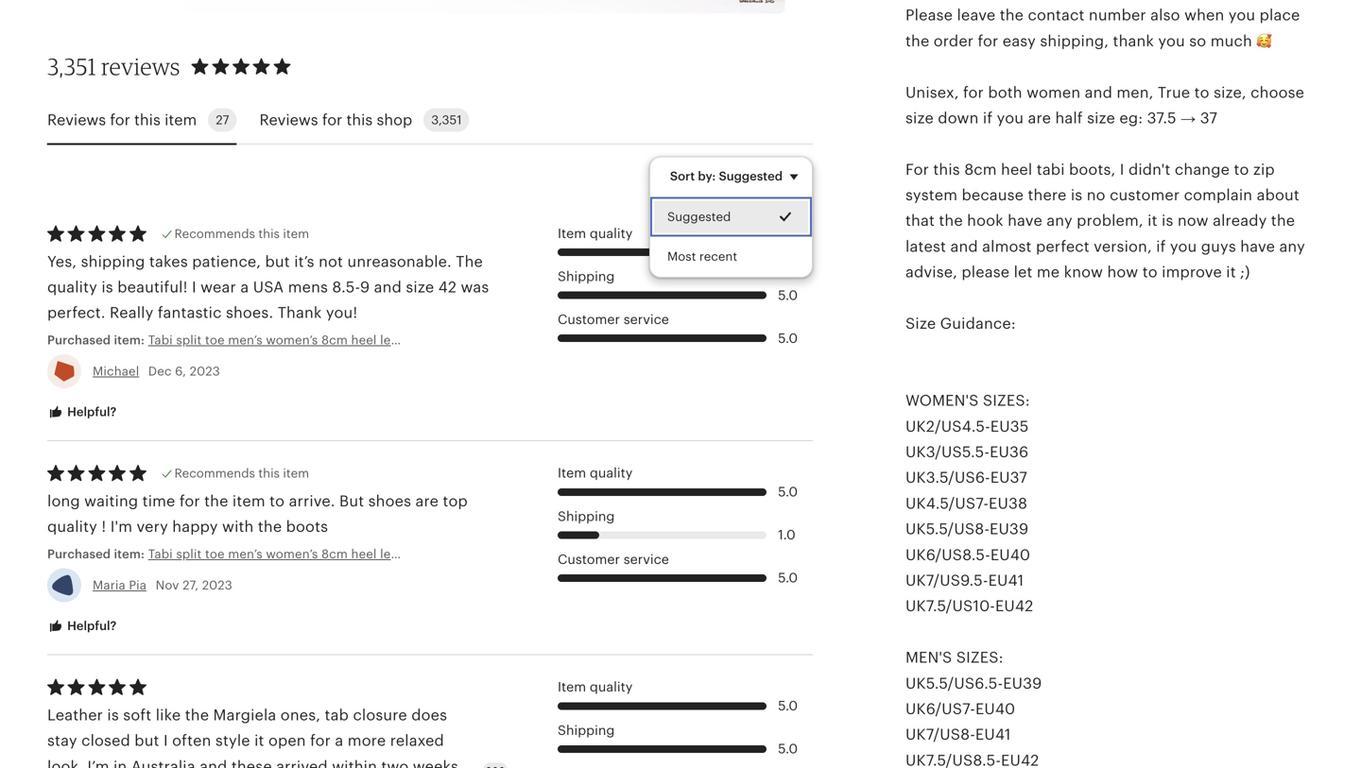 Task type: locate. For each thing, give the bounding box(es) containing it.
2 recommends from the top
[[175, 467, 255, 481]]

0 vertical spatial but
[[265, 253, 290, 270]]

3,351 for 3,351
[[432, 113, 462, 127]]

1 vertical spatial tabi
[[148, 548, 173, 562]]

0 horizontal spatial reviews
[[47, 111, 106, 128]]

1 vertical spatial item
[[558, 466, 587, 481]]

menu
[[650, 156, 813, 278]]

0 vertical spatial eu39
[[990, 521, 1029, 538]]

1 eu35- from the top
[[463, 333, 499, 347]]

are left top
[[416, 493, 439, 510]]

most recent button
[[651, 237, 812, 277]]

recommends for for
[[175, 467, 255, 481]]

tabi split toe men's women's 8cm heel leather boots eu35-47 link down you!
[[148, 332, 513, 349]]

0 vertical spatial boots
[[426, 333, 460, 347]]

1 vertical spatial suggested
[[668, 210, 731, 224]]

men's sizes: uk5.5/us6.5-eu39 uk6/us7-eu40 uk7/us8-eu41
[[906, 650, 1043, 744]]

purchased item: tabi split toe men's women's 8cm heel leather boots eu35-47 down thank
[[47, 333, 513, 347]]

eu40 inside the women's sizes: uk2/us4.5-eu35 uk3/us5.5-eu36 uk3.5/us6-eu37 uk4.5/us7-eu38 uk5.5/us8-eu39 uk6/us8.5-eu40 uk7/us9.5-eu41 uk7.5/us10-eu42
[[991, 547, 1031, 564]]

1 horizontal spatial 3,351
[[432, 113, 462, 127]]

service for yes, shipping takes patience, but it's not unreasonable. the quality is beautiful! i wear a usa mens 8.5-9 and size 42 was perfect. really fantastic shoes. thank you!
[[624, 313, 670, 327]]

and inside for this 8cm heel tabi boots, i didn't change to zip system because there is no customer complain about that the hook have any problem, it is now already the latest and almost perfect version, if you guys have any advise, please let me know how to improve it ;)
[[951, 238, 979, 255]]

1 vertical spatial split
[[176, 548, 202, 562]]

1 vertical spatial customer
[[558, 553, 620, 567]]

1 vertical spatial men's
[[228, 548, 263, 562]]

now
[[1178, 213, 1209, 230]]

0 horizontal spatial any
[[1047, 213, 1073, 230]]

leather down shoes at the bottom
[[380, 548, 422, 562]]

0 vertical spatial 47
[[499, 333, 513, 347]]

pia
[[129, 579, 147, 593]]

item left the 27
[[165, 111, 197, 128]]

helpful? button
[[33, 395, 131, 430], [33, 610, 131, 645]]

customer service
[[558, 313, 670, 327], [558, 553, 670, 567]]

1 vertical spatial customer service
[[558, 553, 670, 567]]

0 vertical spatial sizes:
[[984, 393, 1031, 410]]

1 customer from the top
[[558, 313, 620, 327]]

0 vertical spatial tabi split toe men's women's 8cm heel leather boots eu35-47 link
[[148, 332, 513, 349]]

0 horizontal spatial 3,351
[[47, 52, 96, 80]]

this right for
[[934, 161, 961, 178]]

1 helpful? from the top
[[64, 405, 117, 420]]

2 item: from the top
[[114, 548, 145, 562]]

3,351 right shop
[[432, 113, 462, 127]]

0 vertical spatial tabi
[[148, 333, 173, 347]]

1 vertical spatial but
[[135, 733, 159, 750]]

2 eu35- from the top
[[463, 548, 499, 562]]

if right down
[[984, 110, 993, 127]]

but left it's
[[265, 253, 290, 270]]

look.
[[47, 759, 83, 769]]

you inside unisex, for both women and men, true to size, choose size down if you are half size eg: 37.5 → 37
[[997, 110, 1024, 127]]

any down about
[[1280, 238, 1306, 255]]

size left eg:
[[1088, 110, 1116, 127]]

1 vertical spatial purchased item: tabi split toe men's women's 8cm heel leather boots eu35-47
[[47, 548, 513, 562]]

1 vertical spatial helpful?
[[64, 620, 117, 634]]

split down fantastic
[[176, 333, 202, 347]]

guys
[[1202, 238, 1237, 255]]

if right version,
[[1157, 238, 1167, 255]]

for up arrived
[[310, 733, 331, 750]]

if inside unisex, for both women and men, true to size, choose size down if you are half size eg: 37.5 → 37
[[984, 110, 993, 127]]

customer for long waiting time for the item to arrive. but shoes are top quality ! i'm very happy with the boots
[[558, 553, 620, 567]]

perfect.
[[47, 305, 106, 322]]

women's
[[906, 393, 979, 410]]

shoes
[[369, 493, 412, 510]]

2 vertical spatial item quality
[[558, 681, 633, 695]]

2 purchased item: tabi split toe men's women's 8cm heel leather boots eu35-47 from the top
[[47, 548, 513, 562]]

1 helpful? button from the top
[[33, 395, 131, 430]]

0 horizontal spatial have
[[1008, 213, 1043, 230]]

this up patience,
[[259, 227, 280, 241]]

tab list containing reviews for this item
[[47, 97, 813, 145]]

eu35
[[991, 418, 1029, 435]]

1 vertical spatial 3,351
[[432, 113, 462, 127]]

service for long waiting time for the item to arrive. but shoes are top quality ! i'm very happy with the boots
[[624, 553, 670, 567]]

women's for with
[[266, 548, 318, 562]]

uk4.5/us7-
[[906, 495, 989, 513]]

1 tabi from the top
[[148, 333, 173, 347]]

tab list
[[47, 97, 813, 145]]

choose
[[1251, 84, 1305, 101]]

and down style in the bottom left of the page
[[200, 759, 227, 769]]

leather
[[380, 333, 422, 347], [380, 548, 422, 562]]

men's down shoes.
[[228, 333, 263, 347]]

it left ;)
[[1227, 264, 1237, 281]]

2023
[[190, 365, 220, 379], [202, 579, 233, 593]]

recent
[[700, 250, 738, 264]]

relaxed
[[390, 733, 444, 750]]

open
[[269, 733, 306, 750]]

tabi
[[148, 333, 173, 347], [148, 548, 173, 562]]

yes,
[[47, 253, 77, 270]]

0 vertical spatial customer
[[558, 313, 620, 327]]

item quality for long waiting time for the item to arrive. but shoes are top quality ! i'm very happy with the boots
[[558, 466, 633, 481]]

2 customer service from the top
[[558, 553, 670, 567]]

0 vertical spatial split
[[176, 333, 202, 347]]

within
[[332, 759, 377, 769]]

for up happy on the left bottom of the page
[[180, 493, 200, 510]]

2 vertical spatial boots
[[426, 548, 460, 562]]

item: for shipping
[[114, 333, 145, 347]]

1 vertical spatial i
[[192, 279, 196, 296]]

but
[[265, 253, 290, 270], [135, 733, 159, 750]]

the
[[456, 253, 483, 270]]

0 vertical spatial women's
[[266, 333, 318, 347]]

27
[[216, 113, 229, 127]]

1 vertical spatial item:
[[114, 548, 145, 562]]

you inside for this 8cm heel tabi boots, i didn't change to zip system because there is no customer complain about that the hook have any problem, it is now already the latest and almost perfect version, if you guys have any advise, please let me know how to improve it ;)
[[1171, 238, 1198, 255]]

have up ;)
[[1241, 238, 1276, 255]]

purchased for long waiting time for the item to arrive. but shoes are top quality ! i'm very happy with the boots
[[47, 548, 111, 562]]

reviews right the 27
[[260, 111, 318, 128]]

tabi split toe men's women's 8cm heel leather boots eu35-47 link down arrive.
[[148, 546, 513, 563]]

heel for but
[[351, 548, 377, 562]]

0 horizontal spatial it
[[255, 733, 264, 750]]

recommends up patience,
[[175, 227, 255, 241]]

it
[[1148, 213, 1158, 230], [1227, 264, 1237, 281], [255, 733, 264, 750]]

0 vertical spatial eu40
[[991, 547, 1031, 564]]

1 item quality from the top
[[558, 226, 633, 241]]

1 vertical spatial eu41
[[976, 727, 1012, 744]]

2 split from the top
[[176, 548, 202, 562]]

8cm down you!
[[322, 333, 348, 347]]

0 horizontal spatial i
[[164, 733, 168, 750]]

1 horizontal spatial any
[[1280, 238, 1306, 255]]

uk6/us7-
[[906, 701, 976, 718]]

eu41 down uk6/us7-
[[976, 727, 1012, 744]]

1 split from the top
[[176, 333, 202, 347]]

0 vertical spatial item
[[558, 226, 587, 241]]

men's down with
[[228, 548, 263, 562]]

0 vertical spatial heel
[[1002, 161, 1033, 178]]

are
[[1029, 110, 1052, 127], [416, 493, 439, 510]]

you up much
[[1229, 7, 1256, 24]]

1 vertical spatial 47
[[499, 548, 513, 562]]

suggested button
[[651, 197, 812, 237]]

a down tab
[[335, 733, 344, 750]]

suggested right by: at right top
[[719, 169, 783, 183]]

any up perfect
[[1047, 213, 1073, 230]]

9
[[360, 279, 370, 296]]

but down soft
[[135, 733, 159, 750]]

it down customer at the top of page
[[1148, 213, 1158, 230]]

quality inside long waiting time for the item to arrive. but shoes are top quality ! i'm very happy with the boots
[[47, 519, 97, 536]]

0 horizontal spatial a
[[241, 279, 249, 296]]

didn't
[[1129, 161, 1171, 178]]

0 vertical spatial service
[[624, 313, 670, 327]]

and left men,
[[1085, 84, 1113, 101]]

size down unisex,
[[906, 110, 934, 127]]

service
[[624, 313, 670, 327], [624, 553, 670, 567]]

3 5.0 from the top
[[779, 485, 798, 500]]

1 service from the top
[[624, 313, 670, 327]]

1 vertical spatial heel
[[351, 333, 377, 347]]

item up it's
[[283, 227, 309, 241]]

recommends this item for the
[[175, 467, 309, 481]]

0 vertical spatial helpful? button
[[33, 395, 131, 430]]

helpful? for long waiting time for the item to arrive. but shoes are top quality ! i'm very happy with the boots
[[64, 620, 117, 634]]

1 vertical spatial 2023
[[202, 579, 233, 593]]

2 tabi split toe men's women's 8cm heel leather boots eu35-47 link from the top
[[148, 546, 513, 563]]

item inside tab list
[[165, 111, 197, 128]]

customer for yes, shipping takes patience, but it's not unreasonable. the quality is beautiful! i wear a usa mens 8.5-9 and size 42 was perfect. really fantastic shoes. thank you!
[[558, 313, 620, 327]]

2 tabi from the top
[[148, 548, 173, 562]]

0 vertical spatial purchased
[[47, 333, 111, 347]]

0 vertical spatial are
[[1029, 110, 1052, 127]]

this inside for this 8cm heel tabi boots, i didn't change to zip system because there is no customer complain about that the hook have any problem, it is now already the latest and almost perfect version, if you guys have any advise, please let me know how to improve it ;)
[[934, 161, 961, 178]]

0 vertical spatial suggested
[[719, 169, 783, 183]]

1 men's from the top
[[228, 333, 263, 347]]

1 women's from the top
[[266, 333, 318, 347]]

helpful? down 'michael'
[[64, 405, 117, 420]]

0 vertical spatial toe
[[205, 333, 225, 347]]

heel down but
[[351, 548, 377, 562]]

2023 right the 27,
[[202, 579, 233, 593]]

1 5.0 from the top
[[779, 288, 798, 303]]

size left 42
[[406, 279, 434, 296]]

1 vertical spatial eu35-
[[463, 548, 499, 562]]

0 vertical spatial a
[[241, 279, 249, 296]]

eu35- down was
[[463, 333, 499, 347]]

1 recommends this item from the top
[[175, 227, 309, 241]]

eu39 down eu42 at the right bottom of page
[[1004, 676, 1043, 693]]

1 horizontal spatial reviews
[[260, 111, 318, 128]]

quality
[[590, 226, 633, 241], [47, 279, 97, 296], [590, 466, 633, 481], [47, 519, 97, 536], [590, 681, 633, 695]]

0 horizontal spatial are
[[416, 493, 439, 510]]

for down leave
[[978, 33, 999, 50]]

1 vertical spatial sizes:
[[957, 650, 1004, 667]]

2 horizontal spatial i
[[1121, 161, 1125, 178]]

size
[[906, 110, 934, 127], [1088, 110, 1116, 127], [406, 279, 434, 296]]

27,
[[183, 579, 199, 593]]

purchased item: tabi split toe men's women's 8cm heel leather boots eu35-47 down long waiting time for the item to arrive. but shoes are top quality ! i'm very happy with the boots
[[47, 548, 513, 562]]

i up australia
[[164, 733, 168, 750]]

eu40 inside men's sizes: uk5.5/us6.5-eu39 uk6/us7-eu40 uk7/us8-eu41
[[976, 701, 1016, 718]]

1 customer service from the top
[[558, 313, 670, 327]]

true
[[1159, 84, 1191, 101]]

helpful? button down 'michael'
[[33, 395, 131, 430]]

and right 9
[[374, 279, 402, 296]]

eu37
[[991, 470, 1028, 487]]

1 47 from the top
[[499, 333, 513, 347]]

1 vertical spatial eu39
[[1004, 676, 1043, 693]]

0 vertical spatial eu35-
[[463, 333, 499, 347]]

for
[[906, 161, 930, 178]]

i inside 'yes, shipping takes patience, but it's not unreasonable. the quality is beautiful! i wear a usa mens 8.5-9 and size 42 was perfect. really fantastic shoes. thank you!'
[[192, 279, 196, 296]]

i left the wear
[[192, 279, 196, 296]]

2 men's from the top
[[228, 548, 263, 562]]

margiela
[[213, 707, 277, 725]]

men's for mens
[[228, 333, 263, 347]]

tabi up dec
[[148, 333, 173, 347]]

0 vertical spatial eu41
[[989, 573, 1025, 590]]

2 purchased from the top
[[47, 548, 111, 562]]

for this 8cm heel tabi boots, i didn't change to zip system because there is no customer complain about that the hook have any problem, it is now already the latest and almost perfect version, if you guys have any advise, please let me know how to improve it ;)
[[906, 161, 1306, 281]]

women's sizes: uk2/us4.5-eu35 uk3/us5.5-eu36 uk3.5/us6-eu37 uk4.5/us7-eu38 uk5.5/us8-eu39 uk6/us8.5-eu40 uk7/us9.5-eu41 uk7.5/us10-eu42
[[906, 393, 1034, 615]]

patience,
[[192, 253, 261, 270]]

purchased down "perfect."
[[47, 333, 111, 347]]

tabi
[[1037, 161, 1066, 178]]

purchased
[[47, 333, 111, 347], [47, 548, 111, 562]]

1 shipping from the top
[[558, 270, 615, 284]]

heel down you!
[[351, 333, 377, 347]]

boots down 42
[[426, 333, 460, 347]]

helpful? down maria
[[64, 620, 117, 634]]

sizes: up eu35
[[984, 393, 1031, 410]]

item quality
[[558, 226, 633, 241], [558, 466, 633, 481], [558, 681, 633, 695]]

2 women's from the top
[[266, 548, 318, 562]]

2 item from the top
[[558, 466, 587, 481]]

1 tabi split toe men's women's 8cm heel leather boots eu35-47 link from the top
[[148, 332, 513, 349]]

0 horizontal spatial size
[[406, 279, 434, 296]]

is
[[1071, 187, 1083, 204], [1162, 213, 1174, 230], [102, 279, 113, 296], [107, 707, 119, 725]]

0 vertical spatial item quality
[[558, 226, 633, 241]]

shipping
[[558, 270, 615, 284], [558, 510, 615, 524], [558, 724, 615, 738]]

toe down happy on the left bottom of the page
[[205, 548, 225, 562]]

a
[[241, 279, 249, 296], [335, 733, 344, 750]]

let
[[1014, 264, 1033, 281]]

maria
[[93, 579, 126, 593]]

tab
[[325, 707, 349, 725]]

1 toe from the top
[[205, 333, 225, 347]]

1 horizontal spatial i
[[192, 279, 196, 296]]

suggested up most recent
[[668, 210, 731, 224]]

nov
[[156, 579, 179, 593]]

tabi split toe men's women's 8cm heel leather boots eu35-47 link
[[148, 332, 513, 349], [148, 546, 513, 563]]

0 horizontal spatial if
[[984, 110, 993, 127]]

0 vertical spatial if
[[984, 110, 993, 127]]

1 recommends from the top
[[175, 227, 255, 241]]

eu39 down eu38
[[990, 521, 1029, 538]]

eu39 inside the women's sizes: uk2/us4.5-eu35 uk3/us5.5-eu36 uk3.5/us6-eu37 uk4.5/us7-eu38 uk5.5/us8-eu39 uk6/us8.5-eu40 uk7/us9.5-eu41 uk7.5/us10-eu42
[[990, 521, 1029, 538]]

but inside 'leather is soft like the margiela ones, tab closure does stay closed but i often style it open for a more relaxed look. i'm in australia and these arrived within two weeks'
[[135, 733, 159, 750]]

1 vertical spatial shipping
[[558, 510, 615, 524]]

by:
[[698, 169, 716, 183]]

eu39 inside men's sizes: uk5.5/us6.5-eu39 uk6/us7-eu40 uk7/us8-eu41
[[1004, 676, 1043, 693]]

1 vertical spatial item quality
[[558, 466, 633, 481]]

sizes: inside men's sizes: uk5.5/us6.5-eu39 uk6/us7-eu40 uk7/us8-eu41
[[957, 650, 1004, 667]]

2 vertical spatial it
[[255, 733, 264, 750]]

i'm
[[110, 519, 133, 536]]

1 purchased from the top
[[47, 333, 111, 347]]

menu containing suggested
[[650, 156, 813, 278]]

1 purchased item: tabi split toe men's women's 8cm heel leather boots eu35-47 from the top
[[47, 333, 513, 347]]

tabi split toe men's women's 8cm heel leather boots eu35-47 link for and
[[148, 332, 513, 349]]

1 item: from the top
[[114, 333, 145, 347]]

🥰
[[1257, 33, 1273, 50]]

purchased down !
[[47, 548, 111, 562]]

1 vertical spatial leather
[[380, 548, 422, 562]]

shipping
[[81, 253, 145, 270]]

boots for boots
[[426, 548, 460, 562]]

the up happy on the left bottom of the page
[[204, 493, 228, 510]]

perfect
[[1037, 238, 1090, 255]]

if
[[984, 110, 993, 127], [1157, 238, 1167, 255]]

you up improve
[[1171, 238, 1198, 255]]

3 shipping from the top
[[558, 724, 615, 738]]

boots down arrive.
[[286, 519, 328, 536]]

0 vertical spatial 8cm
[[965, 161, 998, 178]]

eu42
[[996, 598, 1034, 615]]

the up often
[[185, 707, 209, 725]]

2 customer from the top
[[558, 553, 620, 567]]

reviews down 3,351 reviews
[[47, 111, 106, 128]]

men's
[[906, 650, 953, 667]]

top
[[443, 493, 468, 510]]

1 vertical spatial eu40
[[976, 701, 1016, 718]]

2 item quality from the top
[[558, 466, 633, 481]]

a left usa
[[241, 279, 249, 296]]

0 vertical spatial recommends this item
[[175, 227, 309, 241]]

1 vertical spatial women's
[[266, 548, 318, 562]]

1 leather from the top
[[380, 333, 422, 347]]

women's down long waiting time for the item to arrive. but shoes are top quality ! i'm very happy with the boots
[[266, 548, 318, 562]]

2 leather from the top
[[380, 548, 422, 562]]

if inside for this 8cm heel tabi boots, i didn't change to zip system because there is no customer complain about that the hook have any problem, it is now already the latest and almost perfect version, if you guys have any advise, please let me know how to improve it ;)
[[1157, 238, 1167, 255]]

i inside 'leather is soft like the margiela ones, tab closure does stay closed but i often style it open for a more relaxed look. i'm in australia and these arrived within two weeks'
[[164, 733, 168, 750]]

eu35-
[[463, 333, 499, 347], [463, 548, 499, 562]]

2 horizontal spatial size
[[1088, 110, 1116, 127]]

1 vertical spatial are
[[416, 493, 439, 510]]

and
[[1085, 84, 1113, 101], [951, 238, 979, 255], [374, 279, 402, 296], [200, 759, 227, 769]]

1 horizontal spatial but
[[265, 253, 290, 270]]

i inside for this 8cm heel tabi boots, i didn't change to zip system because there is no customer complain about that the hook have any problem, it is now already the latest and almost perfect version, if you guys have any advise, please let me know how to improve it ;)
[[1121, 161, 1125, 178]]

1 vertical spatial a
[[335, 733, 344, 750]]

that
[[906, 213, 935, 230]]

much
[[1211, 33, 1253, 50]]

0 horizontal spatial but
[[135, 733, 159, 750]]

boots
[[426, 333, 460, 347], [286, 519, 328, 536], [426, 548, 460, 562]]

0 vertical spatial item:
[[114, 333, 145, 347]]

1 horizontal spatial it
[[1148, 213, 1158, 230]]

0 vertical spatial 2023
[[190, 365, 220, 379]]

2 47 from the top
[[499, 548, 513, 562]]

0 vertical spatial i
[[1121, 161, 1125, 178]]

the up easy
[[1000, 7, 1024, 24]]

toe down fantastic
[[205, 333, 225, 347]]

0 vertical spatial shipping
[[558, 270, 615, 284]]

you down the both
[[997, 110, 1024, 127]]

2 toe from the top
[[205, 548, 225, 562]]

tabi down very
[[148, 548, 173, 562]]

1 horizontal spatial are
[[1029, 110, 1052, 127]]

to up '37'
[[1195, 84, 1210, 101]]

2 service from the top
[[624, 553, 670, 567]]

helpful? button down maria
[[33, 610, 131, 645]]

leather for boots
[[380, 548, 422, 562]]

eu35- down top
[[463, 548, 499, 562]]

eu41 up eu42 at the right bottom of page
[[989, 573, 1025, 590]]

1 vertical spatial tabi split toe men's women's 8cm heel leather boots eu35-47 link
[[148, 546, 513, 563]]

helpful? for yes, shipping takes patience, but it's not unreasonable. the quality is beautiful! i wear a usa mens 8.5-9 and size 42 was perfect. really fantastic shoes. thank you!
[[64, 405, 117, 420]]

3,351 left reviews
[[47, 52, 96, 80]]

does
[[412, 707, 448, 725]]

item up with
[[233, 493, 266, 510]]

8cm down but
[[322, 548, 348, 562]]

sort by: suggested
[[670, 169, 783, 183]]

eu40 down uk5.5/us6.5-
[[976, 701, 1016, 718]]

1 vertical spatial toe
[[205, 548, 225, 562]]

heel left tabi
[[1002, 161, 1033, 178]]

have up almost
[[1008, 213, 1043, 230]]

leather down unreasonable.
[[380, 333, 422, 347]]

like
[[156, 707, 181, 725]]

recommends this item up patience,
[[175, 227, 309, 241]]

1 vertical spatial purchased
[[47, 548, 111, 562]]

1 vertical spatial have
[[1241, 238, 1276, 255]]

2 helpful? from the top
[[64, 620, 117, 634]]

47
[[499, 333, 513, 347], [499, 548, 513, 562]]

split down happy on the left bottom of the page
[[176, 548, 202, 562]]

2 reviews from the left
[[260, 111, 318, 128]]

item: down really
[[114, 333, 145, 347]]

0 vertical spatial recommends
[[175, 227, 255, 241]]

2023 right 6,
[[190, 365, 220, 379]]

suggested inside popup button
[[719, 169, 783, 183]]

i left didn't
[[1121, 161, 1125, 178]]

2 recommends this item from the top
[[175, 467, 309, 481]]

2 helpful? button from the top
[[33, 610, 131, 645]]

2 vertical spatial 8cm
[[322, 548, 348, 562]]

2 vertical spatial heel
[[351, 548, 377, 562]]

2 vertical spatial item
[[558, 681, 587, 695]]

1 horizontal spatial if
[[1157, 238, 1167, 255]]

reviews for this shop
[[260, 111, 413, 128]]

women's down thank
[[266, 333, 318, 347]]

customer
[[558, 313, 620, 327], [558, 553, 620, 567]]

and down hook
[[951, 238, 979, 255]]

purchased item: tabi split toe men's women's 8cm heel leather boots eu35-47 for with
[[47, 548, 513, 562]]

2 vertical spatial shipping
[[558, 724, 615, 738]]

recommends up happy on the left bottom of the page
[[175, 467, 255, 481]]

for inside unisex, for both women and men, true to size, choose size down if you are half size eg: 37.5 → 37
[[964, 84, 985, 101]]

1 horizontal spatial a
[[335, 733, 344, 750]]

1 vertical spatial helpful? button
[[33, 610, 131, 645]]

sizes: inside the women's sizes: uk2/us4.5-eu35 uk3/us5.5-eu36 uk3.5/us6-eu37 uk4.5/us7-eu38 uk5.5/us8-eu39 uk6/us8.5-eu40 uk7/us9.5-eu41 uk7.5/us10-eu42
[[984, 393, 1031, 410]]

these
[[232, 759, 272, 769]]

this
[[134, 111, 161, 128], [347, 111, 373, 128], [934, 161, 961, 178], [259, 227, 280, 241], [259, 467, 280, 481]]

2 horizontal spatial it
[[1227, 264, 1237, 281]]

2 shipping from the top
[[558, 510, 615, 524]]

and inside 'yes, shipping takes patience, but it's not unreasonable. the quality is beautiful! i wear a usa mens 8.5-9 and size 42 was perfect. really fantastic shoes. thank you!'
[[374, 279, 402, 296]]

when
[[1185, 7, 1225, 24]]

1 item from the top
[[558, 226, 587, 241]]

0 vertical spatial 3,351
[[47, 52, 96, 80]]

to left arrive.
[[270, 493, 285, 510]]

boots for and
[[426, 333, 460, 347]]

0 vertical spatial helpful?
[[64, 405, 117, 420]]

michael link
[[93, 365, 139, 379]]

guidance:
[[941, 315, 1017, 332]]

eu39
[[990, 521, 1029, 538], [1004, 676, 1043, 693]]

you left so
[[1159, 33, 1186, 50]]

1 reviews from the left
[[47, 111, 106, 128]]



Task type: vqa. For each thing, say whether or not it's contained in the screenshot.
SPLIT
yes



Task type: describe. For each thing, give the bounding box(es) containing it.
australia
[[131, 759, 196, 769]]

men,
[[1117, 84, 1154, 101]]

3 item from the top
[[558, 681, 587, 695]]

the right with
[[258, 519, 282, 536]]

i'm
[[87, 759, 109, 769]]

ones,
[[281, 707, 321, 725]]

to left "zip"
[[1235, 161, 1250, 178]]

uk5.5/us6.5-
[[906, 676, 1004, 693]]

1.0
[[779, 528, 796, 543]]

helpful? button for long waiting time for the item to arrive. but shoes are top quality ! i'm very happy with the boots
[[33, 610, 131, 645]]

it's
[[294, 253, 315, 270]]

down
[[939, 110, 979, 127]]

arrive.
[[289, 493, 335, 510]]

eu35- for long waiting time for the item to arrive. but shoes are top quality ! i'm very happy with the boots
[[463, 548, 499, 562]]

thank
[[278, 305, 322, 322]]

know
[[1065, 264, 1104, 281]]

but inside 'yes, shipping takes patience, but it's not unreasonable. the quality is beautiful! i wear a usa mens 8.5-9 and size 42 was perfect. really fantastic shoes. thank you!'
[[265, 253, 290, 270]]

system
[[906, 187, 958, 204]]

long
[[47, 493, 80, 510]]

closed
[[81, 733, 130, 750]]

to inside unisex, for both women and men, true to size, choose size down if you are half size eg: 37.5 → 37
[[1195, 84, 1210, 101]]

weeks
[[413, 759, 459, 769]]

heel inside for this 8cm heel tabi boots, i didn't change to zip system because there is no customer complain about that the hook have any problem, it is now already the latest and almost perfect version, if you guys have any advise, please let me know how to improve it ;)
[[1002, 161, 1033, 178]]

complain
[[1185, 187, 1253, 204]]

to right how
[[1143, 264, 1158, 281]]

eg:
[[1120, 110, 1144, 127]]

long waiting time for the item to arrive. but shoes are top quality ! i'm very happy with the boots
[[47, 493, 468, 536]]

michael dec 6, 2023
[[93, 365, 220, 379]]

→
[[1181, 110, 1197, 127]]

place
[[1260, 7, 1301, 24]]

purchased item: tabi split toe men's women's 8cm heel leather boots eu35-47 for 8.5-
[[47, 333, 513, 347]]

are inside unisex, for both women and men, true to size, choose size down if you are half size eg: 37.5 → 37
[[1029, 110, 1052, 127]]

recommends for patience,
[[175, 227, 255, 241]]

1 vertical spatial any
[[1280, 238, 1306, 255]]

to inside long waiting time for the item to arrive. but shoes are top quality ! i'm very happy with the boots
[[270, 493, 285, 510]]

4 5.0 from the top
[[779, 571, 798, 586]]

8cm for but
[[322, 548, 348, 562]]

leather
[[47, 707, 103, 725]]

almost
[[983, 238, 1032, 255]]

for left shop
[[322, 111, 343, 128]]

toe for very
[[205, 548, 225, 562]]

37.5
[[1148, 110, 1177, 127]]

for inside the please leave the contact number also when you place the order for easy shipping, thank you so much 🥰
[[978, 33, 999, 50]]

and inside 'leather is soft like the margiela ones, tab closure does stay closed but i often style it open for a more relaxed look. i'm in australia and these arrived within two weeks'
[[200, 759, 227, 769]]

3,351 for 3,351 reviews
[[47, 52, 96, 80]]

the right that
[[940, 213, 964, 230]]

easy
[[1003, 33, 1037, 50]]

recommends this item for but
[[175, 227, 309, 241]]

the inside 'leather is soft like the margiela ones, tab closure does stay closed but i often style it open for a more relaxed look. i'm in australia and these arrived within two weeks'
[[185, 707, 209, 725]]

this left shop
[[347, 111, 373, 128]]

47 for long waiting time for the item to arrive. but shoes are top quality ! i'm very happy with the boots
[[499, 548, 513, 562]]

toe for usa
[[205, 333, 225, 347]]

a inside 'yes, shipping takes patience, but it's not unreasonable. the quality is beautiful! i wear a usa mens 8.5-9 and size 42 was perfect. really fantastic shoes. thank you!'
[[241, 279, 249, 296]]

1 vertical spatial it
[[1227, 264, 1237, 281]]

2 5.0 from the top
[[779, 331, 798, 346]]

in
[[113, 759, 127, 769]]

tabi for wear
[[148, 333, 173, 347]]

sizes: for eu39
[[957, 650, 1004, 667]]

unisex,
[[906, 84, 960, 101]]

the down about
[[1272, 213, 1296, 230]]

most
[[668, 250, 696, 264]]

it inside 'leather is soft like the margiela ones, tab closure does stay closed but i often style it open for a more relaxed look. i'm in australia and these arrived within two weeks'
[[255, 733, 264, 750]]

shoes.
[[226, 305, 274, 322]]

size
[[906, 315, 937, 332]]

most recent
[[668, 250, 738, 264]]

customer service for long waiting time for the item to arrive. but shoes are top quality ! i'm very happy with the boots
[[558, 553, 670, 567]]

are inside long waiting time for the item to arrive. but shoes are top quality ! i'm very happy with the boots
[[416, 493, 439, 510]]

stay
[[47, 733, 77, 750]]

heel for the
[[351, 333, 377, 347]]

this down reviews
[[134, 111, 161, 128]]

item for yes, shipping takes patience, but it's not unreasonable. the quality is beautiful! i wear a usa mens 8.5-9 and size 42 was perfect. really fantastic shoes. thank you!
[[558, 226, 587, 241]]

and inside unisex, for both women and men, true to size, choose size down if you are half size eg: 37.5 → 37
[[1085, 84, 1113, 101]]

so
[[1190, 33, 1207, 50]]

wear
[[201, 279, 236, 296]]

eu41 inside the women's sizes: uk2/us4.5-eu35 uk3/us5.5-eu36 uk3.5/us6-eu37 uk4.5/us7-eu38 uk5.5/us8-eu39 uk6/us8.5-eu40 uk7/us9.5-eu41 uk7.5/us10-eu42
[[989, 573, 1025, 590]]

split for usa
[[176, 333, 202, 347]]

waiting
[[84, 493, 138, 510]]

style
[[216, 733, 250, 750]]

item for long waiting time for the item to arrive. but shoes are top quality ! i'm very happy with the boots
[[558, 466, 587, 481]]

uk7/us8-
[[906, 727, 976, 744]]

shipping for long waiting time for the item to arrive. but shoes are top quality ! i'm very happy with the boots
[[558, 510, 615, 524]]

michael
[[93, 365, 139, 379]]

unreasonable.
[[348, 253, 452, 270]]

eu38
[[989, 495, 1028, 513]]

mens
[[288, 279, 328, 296]]

for down 3,351 reviews
[[110, 111, 130, 128]]

problem,
[[1077, 213, 1144, 230]]

1 horizontal spatial size
[[906, 110, 934, 127]]

customer service for yes, shipping takes patience, but it's not unreasonable. the quality is beautiful! i wear a usa mens 8.5-9 and size 42 was perfect. really fantastic shoes. thank you!
[[558, 313, 670, 327]]

is left now
[[1162, 213, 1174, 230]]

split for very
[[176, 548, 202, 562]]

0 vertical spatial it
[[1148, 213, 1158, 230]]

how
[[1108, 264, 1139, 281]]

suggested inside button
[[668, 210, 731, 224]]

this up long waiting time for the item to arrive. but shoes are top quality ! i'm very happy with the boots
[[259, 467, 280, 481]]

item inside long waiting time for the item to arrive. but shoes are top quality ! i'm very happy with the boots
[[233, 493, 266, 510]]

women
[[1027, 84, 1081, 101]]

uk2/us4.5-
[[906, 418, 991, 435]]

uk5.5/us8-
[[906, 521, 990, 538]]

purchased for yes, shipping takes patience, but it's not unreasonable. the quality is beautiful! i wear a usa mens 8.5-9 and size 42 was perfect. really fantastic shoes. thank you!
[[47, 333, 111, 347]]

item quality for yes, shipping takes patience, but it's not unreasonable. the quality is beautiful! i wear a usa mens 8.5-9 and size 42 was perfect. really fantastic shoes. thank you!
[[558, 226, 633, 241]]

a inside 'leather is soft like the margiela ones, tab closure does stay closed but i often style it open for a more relaxed look. i'm in australia and these arrived within two weeks'
[[335, 733, 344, 750]]

customer
[[1110, 187, 1181, 204]]

shipping,
[[1041, 33, 1110, 50]]

women's for 8.5-
[[266, 333, 318, 347]]

5 5.0 from the top
[[779, 699, 798, 714]]

shipping for yes, shipping takes patience, but it's not unreasonable. the quality is beautiful! i wear a usa mens 8.5-9 and size 42 was perfect. really fantastic shoes. thank you!
[[558, 270, 615, 284]]

leather for and
[[380, 333, 422, 347]]

tabi for !
[[148, 548, 173, 562]]

leave
[[958, 7, 996, 24]]

sort by: suggested button
[[656, 156, 820, 196]]

tabi split toe men's women's 8cm heel leather boots eu35-47 link for boots
[[148, 546, 513, 563]]

order
[[934, 33, 974, 50]]

sort
[[670, 169, 695, 183]]

0 vertical spatial have
[[1008, 213, 1043, 230]]

is left no
[[1071, 187, 1083, 204]]

more
[[348, 733, 386, 750]]

for inside 'leather is soft like the margiela ones, tab closure does stay closed but i often style it open for a more relaxed look. i'm in australia and these arrived within two weeks'
[[310, 733, 331, 750]]

item up arrive.
[[283, 467, 309, 481]]

two
[[382, 759, 409, 769]]

men's for happy
[[228, 548, 263, 562]]

8cm inside for this 8cm heel tabi boots, i didn't change to zip system because there is no customer complain about that the hook have any problem, it is now already the latest and almost perfect version, if you guys have any advise, please let me know how to improve it ;)
[[965, 161, 998, 178]]

for inside long waiting time for the item to arrive. but shoes are top quality ! i'm very happy with the boots
[[180, 493, 200, 510]]

sizes: for eu35
[[984, 393, 1031, 410]]

6 5.0 from the top
[[779, 743, 798, 757]]

helpful? button for yes, shipping takes patience, but it's not unreasonable. the quality is beautiful! i wear a usa mens 8.5-9 and size 42 was perfect. really fantastic shoes. thank you!
[[33, 395, 131, 430]]

takes
[[149, 253, 188, 270]]

thank
[[1114, 33, 1155, 50]]

!
[[102, 519, 106, 536]]

3 item quality from the top
[[558, 681, 633, 695]]

reviews for reviews for this item
[[47, 111, 106, 128]]

size inside 'yes, shipping takes patience, but it's not unreasonable. the quality is beautiful! i wear a usa mens 8.5-9 and size 42 was perfect. really fantastic shoes. thank you!'
[[406, 279, 434, 296]]

often
[[172, 733, 211, 750]]

is inside 'yes, shipping takes patience, but it's not unreasonable. the quality is beautiful! i wear a usa mens 8.5-9 and size 42 was perfect. really fantastic shoes. thank you!'
[[102, 279, 113, 296]]

item: for waiting
[[114, 548, 145, 562]]

no
[[1087, 187, 1106, 204]]

not
[[319, 253, 343, 270]]

uk6/us8.5-
[[906, 547, 991, 564]]

boots,
[[1070, 161, 1116, 178]]

zip
[[1254, 161, 1276, 178]]

please
[[962, 264, 1010, 281]]

the down please
[[906, 33, 930, 50]]

8cm for the
[[322, 333, 348, 347]]

fantastic
[[158, 305, 222, 322]]

latest
[[906, 238, 947, 255]]

about
[[1258, 187, 1300, 204]]

with
[[222, 519, 254, 536]]

47 for yes, shipping takes patience, but it's not unreasonable. the quality is beautiful! i wear a usa mens 8.5-9 and size 42 was perfect. really fantastic shoes. thank you!
[[499, 333, 513, 347]]

42
[[439, 279, 457, 296]]

boots inside long waiting time for the item to arrive. but shoes are top quality ! i'm very happy with the boots
[[286, 519, 328, 536]]

there
[[1029, 187, 1067, 204]]

eu41 inside men's sizes: uk5.5/us6.5-eu39 uk6/us7-eu40 uk7/us8-eu41
[[976, 727, 1012, 744]]

uk3/us5.5-
[[906, 444, 990, 461]]

reviews for reviews for this shop
[[260, 111, 318, 128]]

quality inside 'yes, shipping takes patience, but it's not unreasonable. the quality is beautiful! i wear a usa mens 8.5-9 and size 42 was perfect. really fantastic shoes. thank you!'
[[47, 279, 97, 296]]

6,
[[175, 365, 186, 379]]

soft
[[123, 707, 152, 725]]

1 horizontal spatial have
[[1241, 238, 1276, 255]]

version,
[[1094, 238, 1153, 255]]

eu35- for yes, shipping takes patience, but it's not unreasonable. the quality is beautiful! i wear a usa mens 8.5-9 and size 42 was perfect. really fantastic shoes. thank you!
[[463, 333, 499, 347]]

maria pia link
[[93, 579, 147, 593]]

happy
[[172, 519, 218, 536]]

is inside 'leather is soft like the margiela ones, tab closure does stay closed but i often style it open for a more relaxed look. i'm in australia and these arrived within two weeks'
[[107, 707, 119, 725]]

closure
[[353, 707, 407, 725]]



